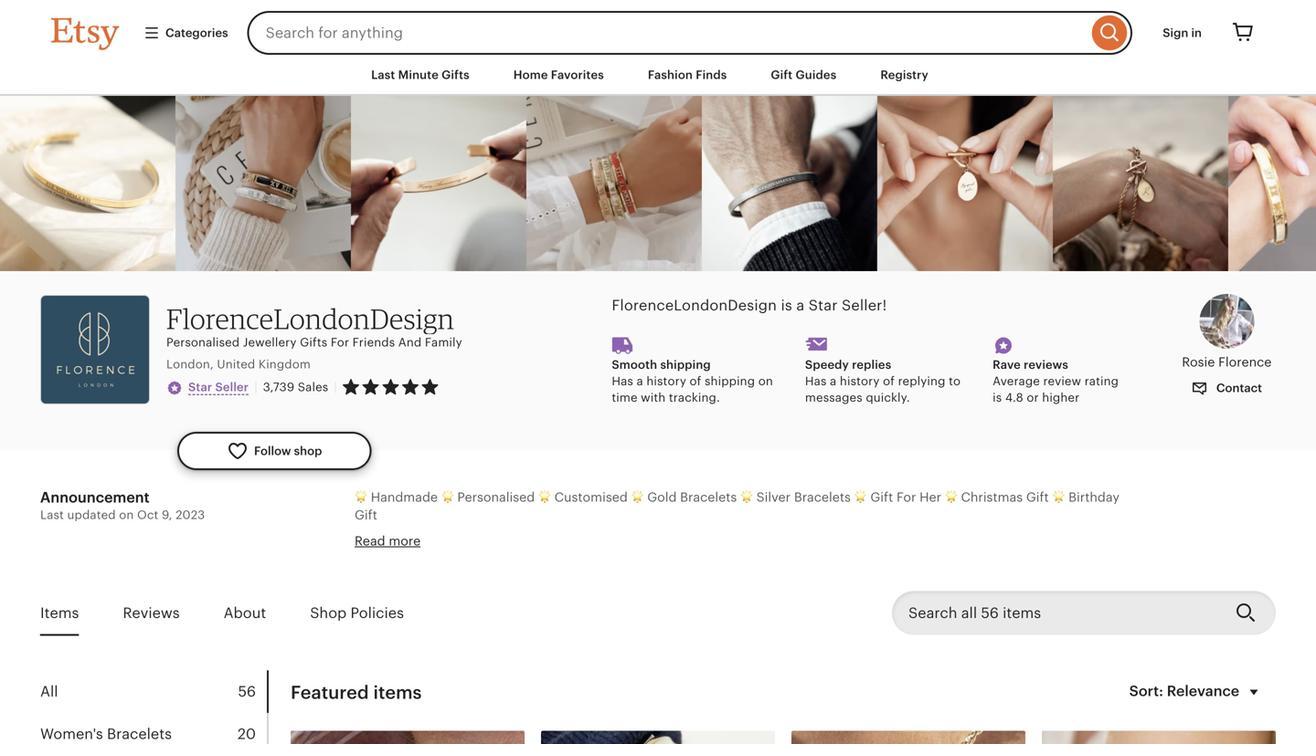 Task type: locate. For each thing, give the bounding box(es) containing it.
last left minute
[[371, 68, 395, 82]]

2 has from the left
[[805, 375, 827, 389]]

0 horizontal spatial personalised
[[166, 336, 240, 350]]

star down london,
[[188, 381, 212, 394]]

for left friends on the top
[[331, 336, 349, 350]]

1 horizontal spatial items
[[482, 723, 516, 738]]

reviews
[[1024, 358, 1069, 372]]

🌟
[[355, 490, 367, 505], [441, 490, 454, 505], [538, 490, 551, 505], [631, 490, 644, 505], [740, 490, 753, 505], [854, 490, 867, 505], [945, 490, 958, 505], [1052, 490, 1065, 505], [355, 669, 367, 684], [355, 723, 367, 738]]

2 horizontal spatial to
[[949, 375, 961, 389]]

1 horizontal spatial last
[[371, 68, 395, 82]]

of
[[690, 375, 702, 389], [883, 375, 895, 389]]

sections tab list
[[40, 671, 269, 745]]

and
[[768, 544, 791, 559], [1014, 544, 1037, 559], [466, 580, 489, 594], [442, 616, 465, 630]]

florencelondondesign up smooth shipping has a history of shipping on time with tracking.
[[612, 298, 777, 314]]

united
[[217, 358, 255, 372]]

jewellery
[[497, 544, 552, 559]]

we
[[701, 544, 720, 559]]

personalised inside the florencelondondesign personalised jewellery gifts for friends and family
[[166, 336, 240, 350]]

to up making
[[415, 544, 428, 559]]

personalised up london,
[[166, 336, 240, 350]]

3,739 sales link
[[263, 381, 328, 394]]

in up design,
[[1100, 544, 1112, 559]]

0 vertical spatial for
[[550, 562, 567, 577]]

the
[[448, 562, 468, 577]]

for inside welcome to our british jewellery shop, based in london. we design and personalise our necklaces, earrings and bracelets in our studio, making the perfect gifts for a special birthday, anniversary, wedding or thank you. if you would like a specific design, please contact us and we will do our best to help.
[[550, 562, 567, 577]]

follow shop link
[[177, 432, 371, 471]]

🌟 up personalise
[[854, 490, 867, 505]]

in up birthday,
[[633, 544, 644, 559]]

announcement
[[40, 490, 150, 506]]

history inside speedy replies has a history of replying to messages quickly.
[[840, 375, 880, 389]]

messages
[[805, 391, 863, 405]]

1 vertical spatial gifts
[[300, 336, 327, 350]]

sales
[[298, 381, 328, 394]]

history for with
[[647, 375, 686, 389]]

1 horizontal spatial gifts
[[442, 68, 470, 82]]

1 horizontal spatial or
[[1027, 391, 1039, 405]]

1 horizontal spatial has
[[805, 375, 827, 389]]

a down smooth
[[637, 375, 643, 389]]

design
[[723, 544, 765, 559]]

of inside speedy replies has a history of replying to messages quickly.
[[883, 375, 895, 389]]

| right sales
[[334, 381, 337, 394]]

1 horizontal spatial on
[[758, 375, 773, 389]]

shop policies
[[310, 605, 404, 622]]

all
[[40, 684, 58, 701]]

to inside speedy replies has a history of replying to messages quickly.
[[949, 375, 961, 389]]

of up quickly.
[[883, 375, 895, 389]]

star left seller!
[[809, 298, 838, 314]]

or inside welcome to our british jewellery shop, based in london. we design and personalise our necklaces, earrings and bracelets in our studio, making the perfect gifts for a special birthday, anniversary, wedding or thank you. if you would like a specific design, please contact us and we will do our best to help.
[[819, 562, 831, 577]]

1 horizontal spatial is
[[993, 391, 1002, 405]]

| 3,739 sales |
[[254, 380, 337, 395]]

best
[[581, 580, 607, 594]]

2 of from the left
[[883, 375, 895, 389]]

1 of from the left
[[690, 375, 702, 389]]

has for has a history of shipping on time with tracking.
[[612, 375, 633, 389]]

banner
[[18, 0, 1298, 55]]

or down personalise
[[819, 562, 831, 577]]

average
[[993, 375, 1040, 389]]

0 vertical spatial star
[[809, 298, 838, 314]]

relevance
[[1167, 684, 1240, 700]]

us
[[448, 580, 462, 594]]

with
[[641, 391, 666, 405]]

on left oct
[[119, 509, 134, 522]]

1 vertical spatial last
[[40, 509, 64, 522]]

has inside speedy replies has a history of replying to messages quickly.
[[805, 375, 827, 389]]

women's bracelets
[[40, 727, 172, 743]]

or right "4.8"
[[1027, 391, 1039, 405]]

1 horizontal spatial history
[[840, 375, 880, 389]]

her
[[920, 490, 942, 505]]

delivery
[[468, 616, 518, 630]]

announcement last updated on oct 9, 2023
[[40, 490, 205, 522]]

delivery
[[440, 669, 488, 684]]

christmas
[[961, 490, 1023, 505]]

0 horizontal spatial history
[[647, 375, 686, 389]]

🌟 right "her" at the right of page
[[945, 490, 958, 505]]

of for shipping
[[690, 375, 702, 389]]

history down replies
[[840, 375, 880, 389]]

on inside announcement last updated on oct 9, 2023
[[119, 509, 134, 522]]

customised name bracelet, 18k gold silver rose gold bangle, anniversary present, personalised gift for her, mum gift postpartum, jewellery image
[[541, 732, 775, 745]]

on down florencelondondesign is a star seller!
[[758, 375, 773, 389]]

gift up read
[[355, 508, 377, 523]]

18k t-bar necklace, gold or silver pendant on chain, engraved roman numeral or name or message necklace, christmas gift for her image
[[792, 732, 1026, 745]]

gift left "her" at the right of page
[[871, 490, 893, 505]]

0 vertical spatial gifts
[[442, 68, 470, 82]]

british
[[455, 544, 494, 559]]

1 horizontal spatial days
[[752, 723, 781, 738]]

a inside speedy replies has a history of replying to messages quickly.
[[830, 375, 837, 389]]

0 horizontal spatial for
[[331, 336, 349, 350]]

do
[[537, 580, 553, 594]]

1 vertical spatial star
[[188, 381, 212, 394]]

for right returned
[[620, 723, 637, 738]]

banner containing categories
[[18, 0, 1298, 55]]

rave
[[993, 358, 1021, 372]]

of inside smooth shipping has a history of shipping on time with tracking.
[[690, 375, 702, 389]]

0 horizontal spatial last
[[40, 509, 64, 522]]

a inside smooth shipping has a history of shipping on time with tracking.
[[637, 375, 643, 389]]

2 horizontal spatial in
[[1192, 26, 1202, 40]]

0 horizontal spatial |
[[254, 380, 258, 395]]

1 vertical spatial on
[[119, 509, 134, 522]]

1 vertical spatial personalised
[[457, 490, 535, 505]]

registry link
[[867, 59, 942, 92]]

and up specific at the bottom right
[[1014, 544, 1037, 559]]

1 history from the left
[[647, 375, 686, 389]]

days right 12
[[561, 669, 590, 684]]

tab
[[40, 671, 267, 714], [40, 714, 267, 745]]

bracelets right 'gold'
[[680, 490, 737, 505]]

and down the us
[[442, 616, 465, 630]]

1 vertical spatial is
[[993, 391, 1002, 405]]

items up non-
[[373, 683, 422, 704]]

in
[[1192, 26, 1202, 40], [633, 544, 644, 559], [1100, 544, 1112, 559]]

will
[[513, 580, 534, 594]]

0 vertical spatial for
[[331, 336, 349, 350]]

in right sign
[[1192, 26, 1202, 40]]

gift guides link
[[757, 59, 850, 92]]

1 vertical spatial days
[[752, 723, 781, 738]]

is left "4.8"
[[993, 391, 1002, 405]]

1 horizontal spatial of
[[883, 375, 895, 389]]

1 vertical spatial items
[[482, 723, 516, 738]]

gifts up kingdom
[[300, 336, 327, 350]]

last left updated
[[40, 509, 64, 522]]

a left seller!
[[796, 298, 805, 314]]

rave reviews average review rating is 4.8 or higher
[[993, 358, 1119, 405]]

|
[[254, 380, 258, 395], [334, 381, 337, 394]]

Search all 56 items text field
[[892, 592, 1221, 636]]

0 horizontal spatial bracelets
[[107, 727, 172, 743]]

welcome to our british jewellery shop, based in london. we design and personalise our necklaces, earrings and bracelets in our studio, making the perfect gifts for a special birthday, anniversary, wedding or thank you. if you would like a specific design, please contact us and we will do our best to help.
[[355, 544, 1136, 594]]

1 tab from the top
[[40, 671, 267, 714]]

1 horizontal spatial to
[[611, 580, 623, 594]]

18k gold letter earring, tiny custom initial, personalised name stud, girls jewellery, birthday gift image
[[291, 732, 525, 745]]

0 vertical spatial last
[[371, 68, 395, 82]]

our right bracelets
[[1115, 544, 1136, 559]]

non-
[[371, 723, 400, 738]]

on inside smooth shipping has a history of shipping on time with tracking.
[[758, 375, 773, 389]]

| inside | 3,739 sales |
[[334, 381, 337, 394]]

1 vertical spatial to
[[415, 544, 428, 559]]

featured
[[291, 683, 369, 704]]

🌟 left "handmade"
[[355, 490, 367, 505]]

you.
[[872, 562, 898, 577]]

🌟 non-personalised items can be returned for a refund within 14 days
[[355, 723, 781, 738]]

custom date bangle 18k gold silver rose gold, roman numeral bracelet for anniversary, wedding date, birthday gift, personalised christmas image
[[1042, 732, 1276, 745]]

has down speedy
[[805, 375, 827, 389]]

tab containing women's bracelets
[[40, 714, 267, 745]]

1 horizontal spatial florencelondondesign
[[612, 298, 777, 314]]

0 horizontal spatial is
[[781, 298, 792, 314]]

to right best
[[611, 580, 623, 594]]

0 horizontal spatial for
[[550, 562, 567, 577]]

menu bar
[[18, 55, 1298, 96]]

florencelondondesign personalised jewellery gifts for friends and family
[[166, 302, 462, 350]]

personalise
[[794, 544, 865, 559]]

london.
[[647, 544, 697, 559]]

gifts inside the florencelondondesign personalised jewellery gifts for friends and family
[[300, 336, 327, 350]]

1 vertical spatial or
[[819, 562, 831, 577]]

2 history from the left
[[840, 375, 880, 389]]

is left seller!
[[781, 298, 792, 314]]

gift right christmas
[[1026, 490, 1049, 505]]

1 horizontal spatial for
[[897, 490, 916, 505]]

on
[[758, 375, 773, 389], [119, 509, 134, 522]]

0 vertical spatial on
[[758, 375, 773, 389]]

a
[[796, 298, 805, 314], [637, 375, 643, 389], [830, 375, 837, 389], [571, 562, 578, 577], [1004, 562, 1011, 577], [641, 723, 648, 738]]

0 horizontal spatial has
[[612, 375, 633, 389]]

last
[[371, 68, 395, 82], [40, 509, 64, 522]]

1 horizontal spatial |
[[334, 381, 337, 394]]

our up you.
[[868, 544, 888, 559]]

shop
[[294, 445, 322, 458]]

bracelets inside sections "tab list"
[[107, 727, 172, 743]]

or inside rave reviews average review rating is 4.8 or higher
[[1027, 391, 1039, 405]]

has for has a history of replying to messages quickly.
[[805, 375, 827, 389]]

gift left guides
[[771, 68, 793, 82]]

0 vertical spatial items
[[373, 683, 422, 704]]

🌟 left worldwide in the bottom left of the page
[[355, 669, 367, 684]]

| left 3,739
[[254, 380, 258, 395]]

1 vertical spatial for
[[620, 723, 637, 738]]

our up the
[[431, 544, 452, 559]]

has inside smooth shipping has a history of shipping on time with tracking.
[[612, 375, 633, 389]]

gift inside "link"
[[771, 68, 793, 82]]

bracelets right women's
[[107, 727, 172, 743]]

has
[[612, 375, 633, 389], [805, 375, 827, 389]]

london, united kingdom
[[166, 358, 311, 372]]

1 horizontal spatial for
[[620, 723, 637, 738]]

fashion finds
[[648, 68, 727, 82]]

higher
[[1042, 391, 1080, 405]]

for inside the florencelondondesign personalised jewellery gifts for friends and family
[[331, 336, 349, 350]]

1 vertical spatial for
[[897, 490, 916, 505]]

🌟 worldwide delivery takes 10-12 days
[[355, 669, 590, 684]]

reviews link
[[123, 593, 180, 635]]

personalised inside 🌟 handmade 🌟 personalised 🌟 customised 🌟 gold bracelets 🌟 silver bracelets 🌟 gift for her 🌟 christmas gift 🌟 birthday gift
[[457, 490, 535, 505]]

1 has from the left
[[612, 375, 633, 389]]

gifts right minute
[[442, 68, 470, 82]]

0 horizontal spatial star
[[188, 381, 212, 394]]

read more link
[[355, 534, 421, 549]]

days right 14
[[752, 723, 781, 738]]

0 horizontal spatial on
[[119, 509, 134, 522]]

florencelondondesign for florencelondondesign personalised jewellery gifts for friends and family
[[166, 302, 454, 336]]

None search field
[[247, 11, 1133, 55]]

history inside smooth shipping has a history of shipping on time with tracking.
[[647, 375, 686, 389]]

special
[[581, 562, 624, 577]]

2 tab from the top
[[40, 714, 267, 745]]

1 horizontal spatial personalised
[[457, 490, 535, 505]]

silver
[[757, 490, 791, 505]]

items left can
[[482, 723, 516, 738]]

history up with
[[647, 375, 686, 389]]

star seller
[[188, 381, 249, 394]]

necklaces,
[[892, 544, 957, 559]]

sign in
[[1163, 26, 1202, 40]]

🌟 left 'gold'
[[631, 490, 644, 505]]

for left "her" at the right of page
[[897, 490, 916, 505]]

bracelets right silver
[[794, 490, 851, 505]]

has up time
[[612, 375, 633, 389]]

history
[[647, 375, 686, 389], [840, 375, 880, 389]]

4.8
[[1005, 391, 1024, 405]]

last minute gifts
[[371, 68, 470, 82]]

0 vertical spatial days
[[561, 669, 590, 684]]

for up do
[[550, 562, 567, 577]]

bracelets
[[1040, 544, 1097, 559]]

0 horizontal spatial days
[[561, 669, 590, 684]]

bracelets
[[680, 490, 737, 505], [794, 490, 851, 505], [107, 727, 172, 743]]

rosie florence link
[[1178, 294, 1276, 372]]

🌟 right "handmade"
[[441, 490, 454, 505]]

0 horizontal spatial gifts
[[300, 336, 327, 350]]

1 horizontal spatial bracelets
[[680, 490, 737, 505]]

about link
[[224, 593, 266, 635]]

none search field inside banner
[[247, 11, 1133, 55]]

please
[[355, 580, 395, 594]]

0 vertical spatial personalised
[[166, 336, 240, 350]]

a up messages
[[830, 375, 837, 389]]

💎
[[355, 616, 367, 630]]

you
[[913, 562, 936, 577]]

to
[[949, 375, 961, 389], [415, 544, 428, 559], [611, 580, 623, 594]]

1 horizontal spatial star
[[809, 298, 838, 314]]

florencelondondesign inside the florencelondondesign personalised jewellery gifts for friends and family
[[166, 302, 454, 336]]

friends
[[353, 336, 395, 350]]

to right replying
[[949, 375, 961, 389]]

0 horizontal spatial or
[[819, 562, 831, 577]]

12
[[545, 669, 558, 684]]

🌟 left the birthday
[[1052, 490, 1065, 505]]

0 vertical spatial or
[[1027, 391, 1039, 405]]

0 vertical spatial to
[[949, 375, 961, 389]]

0 horizontal spatial florencelondondesign
[[166, 302, 454, 336]]

florencelondondesign up jewellery
[[166, 302, 454, 336]]

categories button
[[130, 16, 242, 49]]

categories
[[165, 26, 228, 40]]

1 horizontal spatial in
[[1100, 544, 1112, 559]]

our right do
[[557, 580, 577, 594]]

perfect
[[471, 562, 516, 577]]

personalised up british
[[457, 490, 535, 505]]

of up tracking.
[[690, 375, 702, 389]]

Search for anything text field
[[247, 11, 1088, 55]]

0 horizontal spatial of
[[690, 375, 702, 389]]



Task type: vqa. For each thing, say whether or not it's contained in the screenshot.
| inside | 3,739 Sales |
yes



Task type: describe. For each thing, give the bounding box(es) containing it.
more
[[389, 534, 421, 549]]

time
[[612, 391, 638, 405]]

🌟 left silver
[[740, 490, 753, 505]]

contact
[[398, 580, 445, 594]]

items link
[[40, 593, 79, 635]]

0 vertical spatial shipping
[[660, 358, 711, 372]]

policies
[[351, 605, 404, 622]]

florence
[[1219, 355, 1272, 370]]

10-
[[527, 669, 545, 684]]

read
[[355, 534, 385, 549]]

of for replying
[[883, 375, 895, 389]]

last minute gifts link
[[357, 59, 483, 92]]

and up wedding
[[768, 544, 791, 559]]

seller!
[[842, 298, 887, 314]]

3,739
[[263, 381, 294, 394]]

star inside button
[[188, 381, 212, 394]]

oct
[[137, 509, 159, 522]]

minute
[[398, 68, 439, 82]]

🚘
[[521, 616, 534, 630]]

rosie florence
[[1182, 355, 1272, 370]]

1 vertical spatial shipping
[[705, 375, 755, 389]]

2 vertical spatial to
[[611, 580, 623, 594]]

follow
[[254, 445, 291, 458]]

women's
[[40, 727, 103, 743]]

family
[[425, 336, 462, 350]]

featured items
[[291, 683, 422, 704]]

contact
[[1214, 381, 1262, 395]]

a down shop,
[[571, 562, 578, 577]]

sort: relevance
[[1129, 684, 1240, 700]]

thank
[[835, 562, 869, 577]]

shop,
[[555, 544, 589, 559]]

and
[[398, 336, 422, 350]]

tab containing all
[[40, 671, 267, 714]]

contact button
[[1178, 372, 1276, 406]]

is inside rave reviews average review rating is 4.8 or higher
[[993, 391, 1002, 405]]

a right like on the bottom right of page
[[1004, 562, 1011, 577]]

0 horizontal spatial to
[[415, 544, 428, 559]]

replies
[[852, 358, 892, 372]]

jewellery
[[243, 336, 297, 350]]

rosie
[[1182, 355, 1215, 370]]

🌟 handmade 🌟 personalised 🌟 customised 🌟 gold bracelets 🌟 silver bracelets 🌟 gift for her 🌟 christmas gift 🌟 birthday gift
[[355, 490, 1120, 523]]

🌟 left non-
[[355, 723, 367, 738]]

sign
[[1163, 26, 1189, 40]]

making
[[400, 562, 445, 577]]

within
[[695, 723, 733, 738]]

speedy replies has a history of replying to messages quickly.
[[805, 358, 961, 405]]

favorites
[[551, 68, 604, 82]]

speedy
[[805, 358, 849, 372]]

returned
[[564, 723, 617, 738]]

sort: relevance button
[[1118, 671, 1276, 715]]

replying
[[898, 375, 946, 389]]

about
[[224, 605, 266, 622]]

birthday,
[[628, 562, 682, 577]]

studio,
[[355, 562, 396, 577]]

in inside button
[[1192, 26, 1202, 40]]

0 horizontal spatial items
[[373, 683, 422, 704]]

2 horizontal spatial bracelets
[[794, 490, 851, 505]]

star seller button
[[166, 378, 249, 397]]

personalised
[[400, 723, 479, 738]]

gifts
[[519, 562, 547, 577]]

smooth shipping has a history of shipping on time with tracking.
[[612, 358, 773, 405]]

birthday
[[1069, 490, 1120, 505]]

sign in button
[[1149, 16, 1216, 49]]

star_seller image
[[166, 380, 183, 397]]

home
[[513, 68, 548, 82]]

fashion
[[648, 68, 693, 82]]

20
[[238, 727, 256, 743]]

if
[[902, 562, 910, 577]]

reviews
[[123, 605, 180, 622]]

last inside announcement last updated on oct 9, 2023
[[40, 509, 64, 522]]

specific
[[1015, 562, 1063, 577]]

a left refund
[[641, 723, 648, 738]]

can
[[519, 723, 541, 738]]

read more
[[355, 534, 421, 549]]

0 horizontal spatial in
[[633, 544, 644, 559]]

florencelondondesign for florencelondondesign is a star seller!
[[612, 298, 777, 314]]

follow shop
[[254, 445, 322, 458]]

home favorites link
[[500, 59, 618, 92]]

rating
[[1085, 375, 1119, 389]]

seller
[[215, 381, 249, 394]]

updated
[[67, 509, 116, 522]]

refund
[[651, 723, 692, 738]]

for inside 🌟 handmade 🌟 personalised 🌟 customised 🌟 gold bracelets 🌟 silver bracelets 🌟 gift for her 🌟 christmas gift 🌟 birthday gift
[[897, 490, 916, 505]]

takes
[[492, 669, 524, 684]]

quickly.
[[866, 391, 910, 405]]

finds
[[696, 68, 727, 82]]

menu bar containing last minute gifts
[[18, 55, 1298, 96]]

history for quickly.
[[840, 375, 880, 389]]

handmade
[[371, 490, 438, 505]]

rosie florence image
[[1200, 294, 1254, 349]]

shop
[[310, 605, 347, 622]]

gifts inside menu bar
[[442, 68, 470, 82]]

would
[[939, 562, 977, 577]]

worldwide
[[371, 669, 436, 684]]

review
[[1043, 375, 1081, 389]]

and right the us
[[466, 580, 489, 594]]

14
[[736, 723, 749, 738]]

earrings
[[960, 544, 1010, 559]]

welcome
[[355, 544, 412, 559]]

be
[[545, 723, 560, 738]]

home favorites
[[513, 68, 604, 82]]

0 vertical spatial is
[[781, 298, 792, 314]]

🌟 left customised
[[538, 490, 551, 505]]



